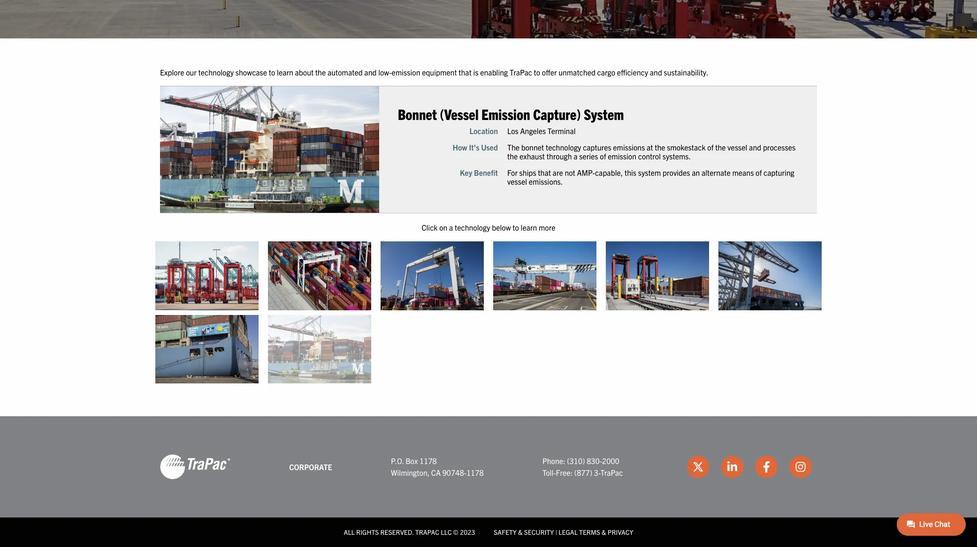 Task type: describe. For each thing, give the bounding box(es) containing it.
through
[[547, 152, 572, 161]]

a inside the bonnet technology captures emissions at the smokestack of the vessel and processes the exhaust through a series of emission control systems.
[[574, 152, 578, 161]]

cargo
[[597, 67, 615, 77]]

capture)
[[533, 105, 581, 123]]

2 horizontal spatial to
[[534, 67, 540, 77]]

reserved.
[[380, 529, 414, 537]]

safety
[[494, 529, 517, 537]]

privacy
[[608, 529, 633, 537]]

terms
[[579, 529, 600, 537]]

vessel inside the bonnet technology captures emissions at the smokestack of the vessel and processes the exhaust through a series of emission control systems.
[[728, 143, 747, 152]]

bonnet (vessel emission capture) system
[[398, 105, 624, 123]]

1 & from the left
[[518, 529, 523, 537]]

system
[[638, 168, 661, 177]]

legal
[[559, 529, 578, 537]]

llc
[[441, 529, 452, 537]]

this
[[625, 168, 636, 177]]

830-
[[587, 457, 602, 466]]

the right about
[[315, 67, 326, 77]]

phone:
[[542, 457, 565, 466]]

equipment
[[422, 67, 457, 77]]

click on a technology below to learn more
[[422, 223, 555, 233]]

trapac los angeles automated stacking crane image
[[268, 242, 371, 311]]

emissions.
[[529, 177, 563, 186]]

the bonnet technology captures emissions at the smokestack of the vessel and processes the exhaust through a series of emission control systems.
[[507, 143, 796, 161]]

systems.
[[663, 152, 691, 161]]

that inside for ships that are not amp-capable, this system provides an alternate means of capturing vessel emissions.
[[538, 168, 551, 177]]

amp-
[[577, 168, 595, 177]]

bonnet
[[521, 143, 544, 152]]

click
[[422, 223, 438, 233]]

enabling
[[480, 67, 508, 77]]

benefit
[[474, 168, 498, 177]]

captures
[[583, 143, 611, 152]]

terminal
[[548, 126, 576, 135]]

more
[[539, 223, 555, 233]]

0 horizontal spatial of
[[600, 152, 606, 161]]

p.o.
[[391, 457, 404, 466]]

and inside the bonnet technology captures emissions at the smokestack of the vessel and processes the exhaust through a series of emission control systems.
[[749, 143, 761, 152]]

(vessel
[[440, 105, 479, 123]]

emissions
[[613, 143, 645, 152]]

the right the at
[[655, 143, 665, 152]]

about
[[295, 67, 314, 77]]

control
[[638, 152, 661, 161]]

unmatched
[[559, 67, 596, 77]]

toll-
[[542, 469, 556, 478]]

system
[[584, 105, 624, 123]]

not
[[565, 168, 575, 177]]

explore
[[160, 67, 184, 77]]

offer
[[542, 67, 557, 77]]

below
[[492, 223, 511, 233]]

2 & from the left
[[602, 529, 606, 537]]

2023
[[460, 529, 475, 537]]

processes
[[763, 143, 796, 152]]

2 vertical spatial technology
[[455, 223, 490, 233]]

of inside for ships that are not amp-capable, this system provides an alternate means of capturing vessel emissions.
[[756, 168, 762, 177]]

0 horizontal spatial to
[[269, 67, 275, 77]]

2000
[[602, 457, 619, 466]]

los
[[507, 126, 519, 135]]

wilmington,
[[391, 469, 430, 478]]

smokestack
[[667, 143, 706, 152]]

trapac inside phone: (310) 830-2000 toll-free: (877) 3-trapac
[[600, 469, 623, 478]]

the up for
[[507, 152, 518, 161]]

are
[[553, 168, 563, 177]]

0 horizontal spatial 1178
[[420, 457, 437, 466]]

bonnet (vessel emission capture) system main content
[[151, 66, 977, 389]]

legal terms & privacy link
[[559, 529, 633, 537]]

box
[[406, 457, 418, 466]]

security
[[524, 529, 554, 537]]

0 horizontal spatial and
[[364, 67, 377, 77]]

how
[[453, 143, 467, 152]]

alternate
[[702, 168, 731, 177]]

automated
[[328, 67, 363, 77]]

footer containing p.o. box 1178
[[0, 417, 977, 548]]



Task type: vqa. For each thing, say whether or not it's contained in the screenshot.
the rightmost TraPac
yes



Task type: locate. For each thing, give the bounding box(es) containing it.
1 vertical spatial 1178
[[466, 469, 484, 478]]

means
[[732, 168, 754, 177]]

rights
[[356, 529, 379, 537]]

©
[[453, 529, 459, 537]]

emission up this at right top
[[608, 152, 636, 161]]

1 horizontal spatial trapac
[[600, 469, 623, 478]]

of
[[707, 143, 714, 152], [600, 152, 606, 161], [756, 168, 762, 177]]

1 horizontal spatial learn
[[521, 223, 537, 233]]

how it's used
[[453, 143, 498, 152]]

& right the terms
[[602, 529, 606, 537]]

emission left equipment
[[392, 67, 420, 77]]

0 vertical spatial that
[[459, 67, 472, 77]]

emission inside the bonnet technology captures emissions at the smokestack of the vessel and processes the exhaust through a series of emission control systems.
[[608, 152, 636, 161]]

the
[[315, 67, 326, 77], [655, 143, 665, 152], [715, 143, 726, 152], [507, 152, 518, 161]]

1 vertical spatial that
[[538, 168, 551, 177]]

vessel left emissions. at the right top of page
[[507, 177, 527, 186]]

showcase
[[235, 67, 267, 77]]

trapac right enabling
[[510, 67, 532, 77]]

trapac los angeles automated straddle carrier image
[[155, 242, 259, 311]]

key
[[460, 168, 472, 177]]

1178 up ca
[[420, 457, 437, 466]]

0 horizontal spatial technology
[[198, 67, 234, 77]]

1 horizontal spatial that
[[538, 168, 551, 177]]

(310)
[[567, 457, 585, 466]]

trapac down 2000
[[600, 469, 623, 478]]

trapac los angeles automated radiation scanning image
[[606, 242, 709, 311]]

2 horizontal spatial of
[[756, 168, 762, 177]]

to left "offer"
[[534, 67, 540, 77]]

efficiency
[[617, 67, 648, 77]]

1 horizontal spatial to
[[513, 223, 519, 233]]

learn left more
[[521, 223, 537, 233]]

0 horizontal spatial emission
[[392, 67, 420, 77]]

technology left the below
[[455, 223, 490, 233]]

(877)
[[574, 469, 592, 478]]

&
[[518, 529, 523, 537], [602, 529, 606, 537]]

of right smokestack
[[707, 143, 714, 152]]

technology for captures
[[546, 143, 581, 152]]

0 vertical spatial technology
[[198, 67, 234, 77]]

free:
[[556, 469, 573, 478]]

1 horizontal spatial of
[[707, 143, 714, 152]]

vessel
[[728, 143, 747, 152], [507, 177, 527, 186]]

that
[[459, 67, 472, 77], [538, 168, 551, 177]]

1 horizontal spatial &
[[602, 529, 606, 537]]

safety & security link
[[494, 529, 554, 537]]

to right showcase
[[269, 67, 275, 77]]

90748-
[[442, 469, 466, 478]]

low-
[[378, 67, 392, 77]]

a
[[574, 152, 578, 161], [449, 223, 453, 233]]

of right means
[[756, 168, 762, 177]]

0 horizontal spatial trapac
[[510, 67, 532, 77]]

1 horizontal spatial vessel
[[728, 143, 747, 152]]

1 vertical spatial a
[[449, 223, 453, 233]]

technology down terminal at the right of page
[[546, 143, 581, 152]]

and left low-
[[364, 67, 377, 77]]

technology
[[198, 67, 234, 77], [546, 143, 581, 152], [455, 223, 490, 233]]

emission
[[392, 67, 420, 77], [608, 152, 636, 161]]

0 horizontal spatial that
[[459, 67, 472, 77]]

1 vertical spatial learn
[[521, 223, 537, 233]]

& right safety
[[518, 529, 523, 537]]

0 vertical spatial vessel
[[728, 143, 747, 152]]

location
[[470, 126, 498, 135]]

and right efficiency
[[650, 67, 662, 77]]

1 vertical spatial vessel
[[507, 177, 527, 186]]

vessel up means
[[728, 143, 747, 152]]

1 horizontal spatial a
[[574, 152, 578, 161]]

all rights reserved. trapac llc © 2023
[[344, 529, 475, 537]]

used
[[481, 143, 498, 152]]

1 horizontal spatial and
[[650, 67, 662, 77]]

for ships that are not amp-capable, this system provides an alternate means of capturing vessel emissions.
[[507, 168, 794, 186]]

on
[[439, 223, 447, 233]]

safety & security | legal terms & privacy
[[494, 529, 633, 537]]

1 vertical spatial trapac
[[600, 469, 623, 478]]

0 vertical spatial a
[[574, 152, 578, 161]]

3-
[[594, 469, 601, 478]]

1 horizontal spatial emission
[[608, 152, 636, 161]]

angeles
[[520, 126, 546, 135]]

of right series
[[600, 152, 606, 161]]

ships
[[519, 168, 536, 177]]

corporate image
[[160, 454, 230, 481]]

0 horizontal spatial &
[[518, 529, 523, 537]]

to
[[269, 67, 275, 77], [534, 67, 540, 77], [513, 223, 519, 233]]

0 horizontal spatial vessel
[[507, 177, 527, 186]]

an
[[692, 168, 700, 177]]

emission
[[482, 105, 530, 123]]

0 horizontal spatial learn
[[277, 67, 293, 77]]

our
[[186, 67, 197, 77]]

that left is
[[459, 67, 472, 77]]

vessel inside for ships that are not amp-capable, this system provides an alternate means of capturing vessel emissions.
[[507, 177, 527, 186]]

capable,
[[595, 168, 623, 177]]

learn
[[277, 67, 293, 77], [521, 223, 537, 233]]

the up alternate
[[715, 143, 726, 152]]

technology right our
[[198, 67, 234, 77]]

it's
[[469, 143, 479, 152]]

0 horizontal spatial a
[[449, 223, 453, 233]]

a right on
[[449, 223, 453, 233]]

corporate
[[289, 463, 332, 472]]

los angeles terminal
[[507, 126, 576, 135]]

1 horizontal spatial technology
[[455, 223, 490, 233]]

learn left about
[[277, 67, 293, 77]]

and left processes
[[749, 143, 761, 152]]

capturing
[[764, 168, 794, 177]]

explore our technology showcase to learn about the automated and low-emission equipment that is enabling trapac to offer unmatched cargo efficiency and sustainability.
[[160, 67, 708, 77]]

2 horizontal spatial and
[[749, 143, 761, 152]]

is
[[473, 67, 479, 77]]

for
[[507, 168, 518, 177]]

trapac
[[415, 529, 439, 537]]

exhaust
[[520, 152, 545, 161]]

sustainability.
[[664, 67, 708, 77]]

and
[[364, 67, 377, 77], [650, 67, 662, 77], [749, 143, 761, 152]]

provides
[[663, 168, 690, 177]]

1 horizontal spatial 1178
[[466, 469, 484, 478]]

all
[[344, 529, 355, 537]]

0 vertical spatial 1178
[[420, 457, 437, 466]]

1 vertical spatial emission
[[608, 152, 636, 161]]

0 vertical spatial learn
[[277, 67, 293, 77]]

phone: (310) 830-2000 toll-free: (877) 3-trapac
[[542, 457, 623, 478]]

that left the 'are'
[[538, 168, 551, 177]]

0 vertical spatial emission
[[392, 67, 420, 77]]

technology inside the bonnet technology captures emissions at the smokestack of the vessel and processes the exhaust through a series of emission control systems.
[[546, 143, 581, 152]]

1 vertical spatial technology
[[546, 143, 581, 152]]

a left series
[[574, 152, 578, 161]]

1178 right ca
[[466, 469, 484, 478]]

to right the below
[[513, 223, 519, 233]]

ca
[[431, 469, 441, 478]]

footer
[[0, 417, 977, 548]]

|
[[555, 529, 557, 537]]

0 vertical spatial trapac
[[510, 67, 532, 77]]

at
[[647, 143, 653, 152]]

trapac
[[510, 67, 532, 77], [600, 469, 623, 478]]

key benefit
[[460, 168, 498, 177]]

technology for showcase
[[198, 67, 234, 77]]

p.o. box 1178 wilmington, ca 90748-1178
[[391, 457, 484, 478]]

bonnet
[[398, 105, 437, 123]]

series
[[579, 152, 598, 161]]

2 horizontal spatial technology
[[546, 143, 581, 152]]

the
[[507, 143, 520, 152]]

trapac inside the bonnet (vessel emission capture) system main content
[[510, 67, 532, 77]]



